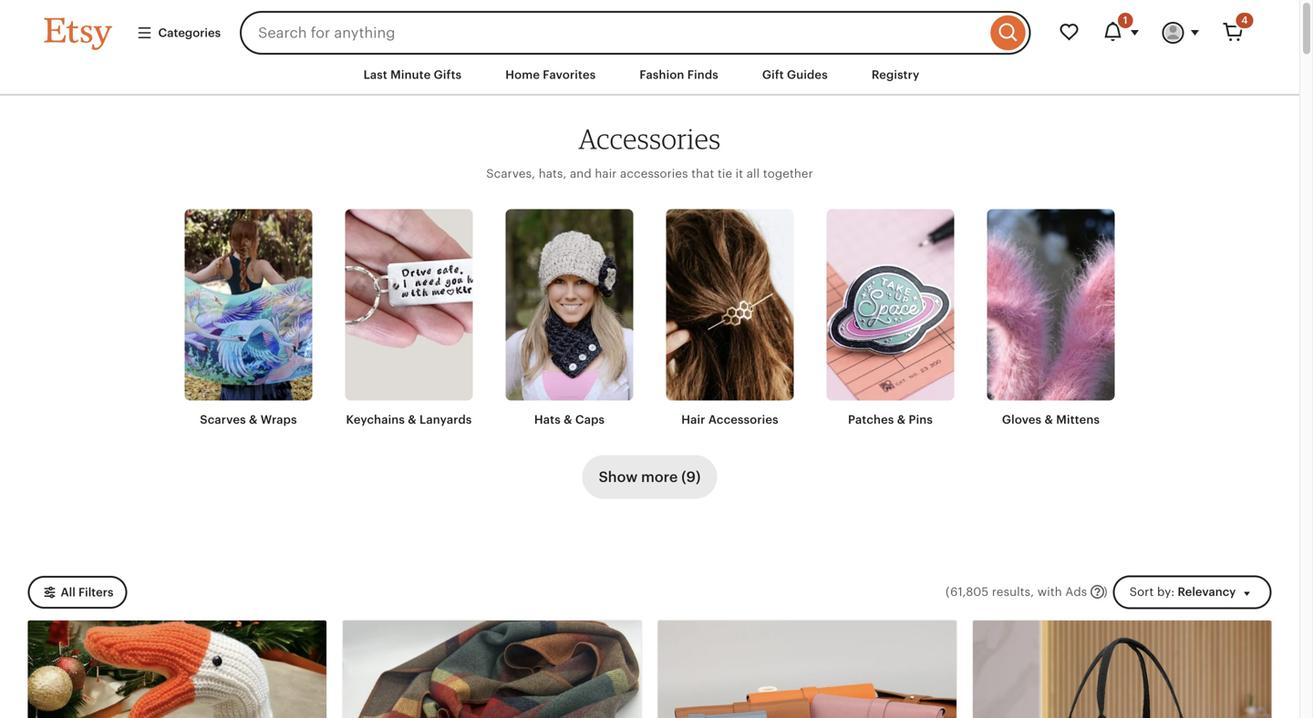 Task type: describe. For each thing, give the bounding box(es) containing it.
relevancy
[[1178, 586, 1237, 600]]

keychains
[[346, 413, 405, 427]]

and
[[570, 167, 592, 180]]

more
[[642, 470, 678, 486]]

last minute gifts
[[364, 68, 462, 82]]

patches & pins link
[[827, 209, 955, 429]]

gloves
[[1003, 413, 1042, 427]]

1
[[1124, 15, 1128, 26]]

results,
[[993, 586, 1035, 600]]

show more (9)
[[599, 470, 701, 486]]

guides
[[787, 68, 828, 82]]

all filters
[[61, 586, 114, 600]]

home
[[506, 68, 540, 82]]

(9)
[[682, 470, 701, 486]]

hair
[[595, 167, 617, 180]]

& for gloves
[[1045, 413, 1054, 427]]

by:
[[1158, 586, 1175, 600]]

1 vertical spatial accessories
[[709, 413, 779, 427]]

hair accessories link
[[666, 209, 794, 429]]

keychains & lanyards link
[[345, 209, 473, 429]]

categories button
[[123, 16, 235, 49]]

scarves & wraps
[[200, 413, 297, 427]]

with ads
[[1038, 586, 1088, 600]]

fashion finds link
[[626, 58, 733, 91]]

menu bar containing last minute gifts
[[11, 55, 1289, 96]]

sort by: relevancy
[[1130, 586, 1237, 600]]

scarves,
[[487, 167, 536, 180]]

filters
[[78, 586, 114, 600]]

hair
[[682, 413, 706, 427]]

tie
[[718, 167, 733, 180]]

hair accessories
[[682, 413, 779, 427]]

keychains & lanyards
[[346, 413, 472, 427]]

last
[[364, 68, 388, 82]]

4 link
[[1212, 11, 1256, 55]]

registry link
[[858, 58, 934, 91]]

wraps
[[261, 413, 297, 427]]

patches
[[849, 413, 895, 427]]

gift
[[763, 68, 784, 82]]

categories
[[158, 26, 221, 40]]

with
[[1038, 586, 1063, 600]]

hats & caps link
[[506, 209, 634, 429]]

home favorites link
[[492, 58, 610, 91]]

0 vertical spatial accessories
[[579, 122, 721, 156]]

pins
[[909, 413, 933, 427]]

ads
[[1066, 586, 1088, 600]]

& for hats
[[564, 413, 573, 427]]

show more (9) button
[[583, 456, 718, 500]]

last minute gifts link
[[350, 58, 476, 91]]

caps
[[576, 413, 605, 427]]

all filters button
[[28, 577, 127, 610]]

4
[[1242, 15, 1249, 26]]



Task type: vqa. For each thing, say whether or not it's contained in the screenshot.
Top Selling Royalexe Spinning Meteor Caravan Wall Clock by Royale in Turquoise - Midcentury Atomic Jetsons Retro in Free Gift Bag. "IMAGE"
no



Task type: locate. For each thing, give the bounding box(es) containing it.
& left "lanyards"
[[408, 413, 417, 427]]

gloves & mittens
[[1003, 413, 1100, 427]]

finds
[[688, 68, 719, 82]]

scarves
[[200, 413, 246, 427]]

1 & from the left
[[249, 413, 258, 427]]

hats & caps
[[535, 413, 605, 427]]

fashion finds
[[640, 68, 719, 82]]

home favorites
[[506, 68, 596, 82]]

hats
[[535, 413, 561, 427]]

& for patches
[[898, 413, 906, 427]]

patches & pins
[[849, 413, 933, 427]]

3 & from the left
[[564, 413, 573, 427]]

menu bar
[[11, 55, 1289, 96]]

(
[[946, 586, 950, 600]]

fashion
[[640, 68, 685, 82]]

2 & from the left
[[408, 413, 417, 427]]

&
[[249, 413, 258, 427], [408, 413, 417, 427], [564, 413, 573, 427], [898, 413, 906, 427], [1045, 413, 1054, 427]]

gift guides
[[763, 68, 828, 82]]

accessories up scarves, hats, and hair accessories that tie it all together
[[579, 122, 721, 156]]

& inside "link"
[[898, 413, 906, 427]]

all
[[61, 586, 76, 600]]

1 button
[[1092, 11, 1152, 55]]

mittens
[[1057, 413, 1100, 427]]

none search field inside the categories banner
[[240, 11, 1031, 55]]

scarves, hats, and hair accessories that tie it all together
[[487, 167, 814, 180]]

show
[[599, 470, 638, 486]]

scarves & wraps link
[[185, 209, 312, 429]]

)
[[1104, 586, 1108, 600]]

accessories right hair
[[709, 413, 779, 427]]

favorites
[[543, 68, 596, 82]]

None search field
[[240, 11, 1031, 55]]

together
[[764, 167, 814, 180]]

sort
[[1130, 586, 1155, 600]]

categories banner
[[11, 0, 1289, 55]]

5 & from the left
[[1045, 413, 1054, 427]]

minute
[[391, 68, 431, 82]]

accessories
[[620, 167, 689, 180]]

lanyards
[[420, 413, 472, 427]]

hats,
[[539, 167, 567, 180]]

61,805
[[951, 586, 989, 600]]

( 61,805 results,
[[946, 586, 1035, 600]]

gloves & mittens link
[[988, 209, 1115, 429]]

accessories
[[579, 122, 721, 156], [709, 413, 779, 427]]

all
[[747, 167, 760, 180]]

& left wraps
[[249, 413, 258, 427]]

gifts
[[434, 68, 462, 82]]

& for scarves
[[249, 413, 258, 427]]

that
[[692, 167, 715, 180]]

& left pins
[[898, 413, 906, 427]]

Search for anything text field
[[240, 11, 987, 55]]

registry
[[872, 68, 920, 82]]

& for keychains
[[408, 413, 417, 427]]

it
[[736, 167, 744, 180]]

& right gloves
[[1045, 413, 1054, 427]]

& right hats
[[564, 413, 573, 427]]

gift guides link
[[749, 58, 842, 91]]

4 & from the left
[[898, 413, 906, 427]]



